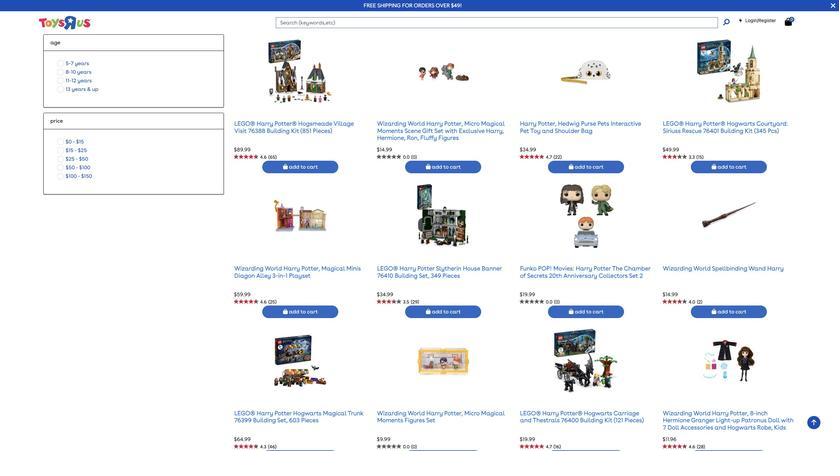 Task type: locate. For each thing, give the bounding box(es) containing it.
potter® for 76401
[[704, 120, 726, 127]]

0 vertical spatial $50
[[79, 156, 88, 162]]

lego® inside lego® harry potter slytherin house banner 76410 building set, 349 pieces
[[377, 265, 398, 272]]

0 vertical spatial (0)
[[412, 155, 417, 160]]

$89.99
[[234, 147, 251, 153]]

0 vertical spatial 0.0 (0)
[[403, 155, 417, 160]]

0 horizontal spatial 4.3
[[260, 444, 267, 450]]

with left exclusive
[[445, 127, 458, 134]]

harry inside the harry potter, hedwig purse pets interactive pet toy and shoulder bag
[[520, 120, 537, 127]]

1 horizontal spatial $100
[[79, 164, 90, 171]]

free
[[364, 2, 376, 9]]

lego® up visit
[[234, 120, 255, 127]]

$15 up $15 - $25 at the top left of the page
[[76, 139, 84, 145]]

0 vertical spatial with
[[445, 127, 458, 134]]

76410
[[377, 272, 393, 279]]

potter for trunk
[[275, 410, 292, 417]]

potter inside lego® harry potter hogwarts magical trunk 76399 building set, 603 pieces
[[275, 410, 292, 417]]

wizarding world spellbinding wand harry
[[663, 265, 784, 272]]

4.6 left (28)
[[689, 444, 696, 450]]

1 horizontal spatial pieces
[[443, 272, 460, 279]]

0 horizontal spatial potter
[[275, 410, 292, 417]]

cart
[[307, 19, 318, 25], [450, 19, 461, 25], [593, 19, 604, 25], [736, 19, 747, 25], [307, 164, 318, 170], [450, 164, 461, 170], [593, 164, 604, 170], [736, 164, 747, 170], [307, 309, 318, 315], [450, 309, 461, 315], [593, 309, 604, 315], [736, 309, 747, 315]]

- for $0
[[73, 139, 75, 145]]

(0) for 20th
[[554, 299, 560, 305]]

4.6
[[260, 155, 267, 160], [260, 299, 267, 305], [689, 444, 696, 450]]

0 vertical spatial 4.7
[[546, 155, 552, 160]]

scene
[[405, 127, 421, 134]]

magical inside "wizarding world harry potter, micro magical moments scene gift set with exclusive harry, hermione, ron, fluffy figures"
[[481, 120, 505, 127]]

harry inside wizarding world harry potter, 8-inch hermione granger light-up patronus doll with 7 doll accessories and hogwarts robe, kids toys for ages 5 and up $11.96
[[713, 410, 729, 417]]

2 micro from the top
[[465, 410, 480, 417]]

0 vertical spatial hogwarts
[[727, 120, 756, 127]]

8- up patronus
[[751, 410, 757, 417]]

world for wizarding world harry potter, micro magical moments figures set
[[408, 410, 425, 417]]

shoulder
[[555, 127, 580, 134]]

world inside "wizarding world harry potter, magical minis diagon alley 3-in-1 playset"
[[265, 265, 282, 272]]

wizarding for wizarding world harry potter, micro magical moments scene gift set with exclusive harry, hermione, ron, fluffy figures
[[377, 120, 407, 127]]

1 vertical spatial hogwarts
[[584, 410, 613, 417]]

4.7
[[546, 155, 552, 160], [546, 444, 552, 450]]

exclusive
[[459, 127, 485, 134]]

0 vertical spatial magical
[[481, 120, 505, 127]]

(65)
[[269, 155, 277, 160]]

set, left "349" at the right
[[419, 272, 430, 279]]

lego® up thestrals
[[520, 410, 541, 417]]

hogwarts up (345
[[727, 120, 756, 127]]

harry inside lego® harry potter® hogwarts carriage and thestrals 76400 building kit (121 pieces)
[[543, 410, 559, 417]]

1 vertical spatial 4.3
[[260, 444, 267, 450]]

lego® harry potter® hogsmeade village visit 76388 building kit (851 pieces) image
[[267, 39, 334, 105]]

potter® up 76400
[[561, 410, 583, 417]]

5-
[[66, 60, 71, 66]]

pieces down hogwarts magical
[[301, 417, 319, 424]]

building right the 76410
[[395, 272, 418, 279]]

4.6 (65)
[[260, 155, 277, 160]]

inch
[[757, 410, 768, 417]]

potter up 603
[[275, 410, 292, 417]]

2 horizontal spatial up
[[733, 417, 740, 424]]

(55)
[[554, 10, 562, 15]]

kit inside lego® harry potter® hogwarts carriage and thestrals 76400 building kit (121 pieces)
[[605, 417, 613, 424]]

2 vertical spatial hogwarts
[[728, 424, 756, 431]]

potter inside lego® harry potter slytherin house banner 76410 building set, 349 pieces
[[418, 265, 435, 272]]

0 vertical spatial set
[[435, 127, 444, 134]]

wizarding
[[377, 120, 407, 127], [234, 265, 264, 272], [663, 265, 693, 272], [377, 410, 407, 417], [663, 410, 693, 417]]

0 vertical spatial 4.6
[[260, 155, 267, 160]]

(28)
[[697, 444, 706, 450]]

7 up 10
[[71, 60, 74, 66]]

0 vertical spatial $100
[[79, 164, 90, 171]]

building inside lego® harry potter® hogsmeade village visit 76388 building kit (851 pieces)
[[267, 127, 290, 134]]

kit inside lego® harry potter® hogwarts courtyard: siriuss rescue 76401 building kit (345 pcs)
[[745, 127, 753, 134]]

-
[[73, 139, 75, 145], [75, 147, 77, 153], [76, 156, 78, 162], [76, 164, 78, 171], [78, 173, 80, 179]]

magical for wizarding world harry potter, micro magical moments scene gift set with exclusive harry, hermione, ron, fluffy figures
[[481, 120, 505, 127]]

up inside button
[[92, 86, 98, 92]]

harry inside wizarding world harry potter, micro magical moments figures set
[[427, 410, 443, 417]]

0 horizontal spatial $50
[[66, 164, 75, 171]]

potter® left "hogsmeade" on the top left
[[275, 120, 297, 127]]

lego® harry potter® hogwarts courtyard: siriuss rescue 76401 building kit (345 pcs) image
[[696, 39, 763, 105]]

0 horizontal spatial up
[[92, 86, 98, 92]]

0 horizontal spatial 8-
[[66, 69, 71, 75]]

$34.99 down the 76410
[[377, 291, 394, 298]]

moments inside wizarding world harry potter, micro magical moments figures set
[[377, 417, 403, 424]]

wizarding inside "wizarding world harry potter, magical minis diagon alley 3-in-1 playset"
[[234, 265, 264, 272]]

0 vertical spatial 8-
[[66, 69, 71, 75]]

and left thestrals
[[520, 417, 532, 424]]

8- down 5-
[[66, 69, 71, 75]]

1 moments from the top
[[377, 127, 403, 134]]

$0 - $15
[[66, 139, 84, 145]]

$25 down $15 - $25 button
[[66, 156, 75, 162]]

world for wizarding world spellbinding wand harry
[[694, 265, 711, 272]]

lego® for rescue
[[663, 120, 684, 127]]

years up the 13 years & up on the top left
[[78, 77, 92, 84]]

$50 inside button
[[66, 164, 75, 171]]

$0
[[66, 139, 72, 145]]

years for 8-10 years
[[77, 69, 91, 75]]

1 vertical spatial micro
[[465, 410, 480, 417]]

0 horizontal spatial &
[[87, 86, 91, 92]]

minis
[[347, 265, 361, 272]]

1 vertical spatial $50
[[66, 164, 75, 171]]

$25 up "$25 - $50"
[[78, 147, 87, 153]]

add to cart button
[[263, 16, 339, 29], [406, 16, 482, 29], [549, 16, 625, 29], [691, 16, 768, 29], [263, 161, 339, 174], [406, 161, 482, 174], [549, 161, 625, 174], [691, 161, 768, 174], [263, 306, 339, 318], [406, 306, 482, 318], [549, 306, 625, 318], [691, 306, 768, 318]]

hogwarts down patronus
[[728, 424, 756, 431]]

kit left (851
[[291, 127, 299, 134]]

0 horizontal spatial 7
[[71, 60, 74, 66]]

up down light-
[[720, 431, 727, 438]]

world inside wizarding world harry potter, micro magical moments figures set
[[408, 410, 425, 417]]

movies:
[[554, 265, 575, 272]]

potter, inside "wizarding world harry potter, micro magical moments scene gift set with exclusive harry, hermione, ron, fluffy figures"
[[445, 120, 463, 127]]

0 vertical spatial moments
[[377, 127, 403, 134]]

7 inside 'button'
[[71, 60, 74, 66]]

carriage
[[614, 410, 640, 417]]

1 horizontal spatial set,
[[419, 272, 430, 279]]

shopping bag image for wizarding world spellbinding wand harry
[[712, 309, 717, 315]]

lego® inside lego® harry potter® hogsmeade village visit 76388 building kit (851 pieces)
[[234, 120, 255, 127]]

3-
[[272, 272, 278, 279]]

and inside lego® harry potter® hogwarts carriage and thestrals 76400 building kit (121 pieces)
[[520, 417, 532, 424]]

0.0 (0) for 20th
[[546, 299, 560, 305]]

- down $15 - $25 at the top left of the page
[[76, 156, 78, 162]]

$100 down '$50 - $100' button
[[66, 173, 77, 179]]

set inside "wizarding world harry potter, micro magical moments scene gift set with exclusive harry, hermione, ron, fluffy figures"
[[435, 127, 444, 134]]

0 vertical spatial $34.99
[[520, 147, 536, 153]]

wizarding world harry potter, micro magical moments figures set link
[[377, 410, 505, 424]]

$19.99 for funko pop! movies: harry potter the chamber of secrets 20th anniversary collectors set 2
[[520, 291, 535, 298]]

1 horizontal spatial potter®
[[561, 410, 583, 417]]

potter, inside "wizarding world harry potter, magical minis diagon alley 3-in-1 playset"
[[302, 265, 320, 272]]

potter, inside wizarding world harry potter, micro magical moments figures set
[[445, 410, 463, 417]]

shipping
[[378, 2, 401, 9]]

lego® harry potter slytherin house banner 76410 building set, 349 pieces
[[377, 265, 502, 279]]

$100 up $150
[[79, 164, 90, 171]]

1 horizontal spatial $25
[[78, 147, 87, 153]]

moments up $9.99
[[377, 417, 403, 424]]

wizarding for wizarding world harry potter, micro magical moments figures set
[[377, 410, 407, 417]]

4.7 left (16)
[[546, 444, 552, 450]]

- right the '$0'
[[73, 139, 75, 145]]

- for $25
[[76, 156, 78, 162]]

potter up "349" at the right
[[418, 265, 435, 272]]

0 vertical spatial $15
[[76, 139, 84, 145]]

with
[[445, 127, 458, 134], [781, 417, 794, 424]]

4.7 for toy
[[546, 155, 552, 160]]

age element
[[50, 39, 217, 47]]

hogwarts for (121
[[584, 410, 613, 417]]

2 moments from the top
[[377, 417, 403, 424]]

1 horizontal spatial doll
[[769, 417, 780, 424]]

with up 'kids'
[[781, 417, 794, 424]]

1 horizontal spatial &
[[91, 7, 95, 14]]

doll up 'kids'
[[769, 417, 780, 424]]

magical inside wizarding world harry potter, micro magical moments figures set
[[481, 410, 505, 417]]

- down "$25 - $50"
[[76, 164, 78, 171]]

toy
[[531, 127, 541, 134]]

1 horizontal spatial 4.3
[[546, 10, 553, 15]]

0 vertical spatial &
[[91, 7, 95, 14]]

2 vertical spatial (0)
[[412, 444, 417, 450]]

accessories
[[681, 424, 714, 431]]

& down 11-12 years
[[87, 86, 91, 92]]

dolls
[[124, 7, 136, 14]]

potter® inside lego® harry potter® hogwarts carriage and thestrals 76400 building kit (121 pieces)
[[561, 410, 583, 417]]

micro inside "wizarding world harry potter, micro magical moments scene gift set with exclusive harry, hermione, ron, fluffy figures"
[[465, 120, 480, 127]]

0 horizontal spatial with
[[445, 127, 458, 134]]

$50 down '$25 - $50' button
[[66, 164, 75, 171]]

0.0
[[403, 155, 410, 160], [546, 299, 553, 305], [403, 444, 410, 450]]

$15 down $0 - $15 button
[[66, 147, 73, 153]]

toys r us image
[[39, 15, 91, 30]]

doll down 'hermione'
[[668, 424, 680, 431]]

0 horizontal spatial $34.99
[[377, 291, 394, 298]]

0.0 (0)
[[403, 155, 417, 160], [546, 299, 560, 305], [403, 444, 417, 450]]

wizarding inside "wizarding world harry potter, micro magical moments scene gift set with exclusive harry, hermione, ron, fluffy figures"
[[377, 120, 407, 127]]

2 horizontal spatial kit
[[745, 127, 753, 134]]

set,
[[419, 272, 430, 279], [277, 417, 288, 424]]

&
[[91, 7, 95, 14], [87, 86, 91, 92]]

$34.99 down pet
[[520, 147, 536, 153]]

1 vertical spatial $15
[[66, 147, 73, 153]]

moments up the hermione,
[[377, 127, 403, 134]]

1 vertical spatial $25
[[66, 156, 75, 162]]

1 horizontal spatial 8-
[[751, 410, 757, 417]]

pieces
[[443, 272, 460, 279], [301, 417, 319, 424]]

harry inside lego® harry potter hogwarts magical trunk 76399 building set, 603 pieces
[[257, 410, 273, 417]]

1 vertical spatial magical
[[322, 265, 345, 272]]

1 vertical spatial $14.99
[[663, 291, 678, 298]]

0 vertical spatial micro
[[465, 120, 480, 127]]

4.7 (22)
[[546, 155, 562, 160]]

lego® up the 76410
[[377, 265, 398, 272]]

5-7 years
[[66, 60, 89, 66]]

purse
[[581, 120, 596, 127]]

1 horizontal spatial $50
[[79, 156, 88, 162]]

2 4.7 from the top
[[546, 444, 552, 450]]

2 vertical spatial up
[[720, 431, 727, 438]]

1 vertical spatial 0.0
[[546, 299, 553, 305]]

7 inside wizarding world harry potter, 8-inch hermione granger light-up patronus doll with 7 doll accessories and hogwarts robe, kids toys for ages 5 and up $11.96
[[663, 424, 667, 431]]

- left $150
[[78, 173, 80, 179]]

lego® inside lego® harry potter® hogwarts carriage and thestrals 76400 building kit (121 pieces)
[[520, 410, 541, 417]]

7 up toys
[[663, 424, 667, 431]]

4.7 left (22)
[[546, 155, 552, 160]]

0 horizontal spatial figures
[[405, 417, 425, 424]]

the
[[613, 265, 623, 272]]

lego® inside lego® harry potter hogwarts magical trunk 76399 building set, 603 pieces
[[234, 410, 255, 417]]

0 horizontal spatial set,
[[277, 417, 288, 424]]

0 vertical spatial figures
[[439, 134, 459, 141]]

1 vertical spatial (0)
[[554, 299, 560, 305]]

11-12 years
[[66, 77, 92, 84]]

$19.99 down of
[[520, 291, 535, 298]]

0 horizontal spatial $15
[[66, 147, 73, 153]]

0 horizontal spatial $25
[[66, 156, 75, 162]]

1 horizontal spatial kit
[[605, 417, 613, 424]]

1 horizontal spatial $34.99
[[520, 147, 536, 153]]

up down 11-12 years button
[[92, 86, 98, 92]]

1 vertical spatial moments
[[377, 417, 403, 424]]

1 vertical spatial pieces
[[301, 417, 319, 424]]

moments inside "wizarding world harry potter, micro magical moments scene gift set with exclusive harry, hermione, ron, fluffy figures"
[[377, 127, 403, 134]]

- down $0 - $15
[[75, 147, 77, 153]]

visit
[[234, 127, 247, 134]]

4.6 left the (65)
[[260, 155, 267, 160]]

4.6 (28)
[[689, 444, 706, 450]]

2 vertical spatial magical
[[481, 410, 505, 417]]

building right 76388 at the left
[[267, 127, 290, 134]]

world for wizarding world harry potter, magical minis diagon alley 3-in-1 playset
[[265, 265, 282, 272]]

shopping bag image
[[785, 18, 792, 26], [712, 19, 717, 25], [283, 164, 288, 170], [426, 164, 431, 170], [569, 164, 574, 170], [712, 164, 717, 170], [712, 309, 717, 315]]

1 vertical spatial figures
[[405, 417, 425, 424]]

0 horizontal spatial kit
[[291, 127, 299, 134]]

1 vertical spatial 4.6
[[260, 299, 267, 305]]

0 vertical spatial pieces)
[[313, 127, 332, 134]]

hogwarts left carriage
[[584, 410, 613, 417]]

add to cart
[[288, 19, 318, 25], [431, 19, 461, 25], [574, 19, 604, 25], [717, 19, 747, 25], [288, 164, 318, 170], [431, 164, 461, 170], [574, 164, 604, 170], [717, 164, 747, 170], [288, 309, 318, 315], [431, 309, 461, 315], [574, 309, 604, 315], [717, 309, 747, 315]]

$100 - $150
[[66, 173, 92, 179]]

0 horizontal spatial pieces
[[301, 417, 319, 424]]

1 horizontal spatial with
[[781, 417, 794, 424]]

and right toy
[[542, 127, 554, 134]]

$9.99
[[377, 436, 391, 443]]

0 horizontal spatial $100
[[66, 173, 77, 179]]

$14.99 for wizarding world spellbinding wand harry
[[663, 291, 678, 298]]

building right 76399
[[253, 417, 276, 424]]

$100
[[79, 164, 90, 171], [66, 173, 77, 179]]

$34.99 for pet
[[520, 147, 536, 153]]

pieces) down carriage
[[625, 417, 644, 424]]

& right miniature
[[91, 7, 95, 14]]

1 vertical spatial set,
[[277, 417, 288, 424]]

years for 11-12 years
[[78, 77, 92, 84]]

hogwarts inside lego® harry potter® hogwarts courtyard: siriuss rescue 76401 building kit (345 pcs)
[[727, 120, 756, 127]]

lego®
[[234, 120, 255, 127], [663, 120, 684, 127], [377, 265, 398, 272], [234, 410, 255, 417], [520, 410, 541, 417]]

2 horizontal spatial potter®
[[704, 120, 726, 127]]

4.3 for 4.3 (55)
[[546, 10, 553, 15]]

lego® inside lego® harry potter® hogwarts courtyard: siriuss rescue 76401 building kit (345 pcs)
[[663, 120, 684, 127]]

wizarding inside wizarding world harry potter, micro magical moments figures set
[[377, 410, 407, 417]]

1 vertical spatial up
[[733, 417, 740, 424]]

(15)
[[697, 155, 704, 160]]

shopping bag image for lego® harry potter® hogsmeade village visit 76388 building kit (851 pieces)
[[283, 164, 288, 170]]

shopping bag image for harry potter, hedwig purse pets interactive pet toy and shoulder bag
[[569, 164, 574, 170]]

collectors
[[599, 272, 628, 279]]

1 vertical spatial with
[[781, 417, 794, 424]]

2 horizontal spatial potter
[[594, 265, 611, 272]]

$25
[[78, 147, 87, 153], [66, 156, 75, 162]]

micro inside wizarding world harry potter, micro magical moments figures set
[[465, 410, 480, 417]]

potter
[[418, 265, 435, 272], [594, 265, 611, 272], [275, 410, 292, 417]]

0.0 for 20th
[[546, 299, 553, 305]]

pet
[[520, 127, 529, 134]]

robe,
[[758, 424, 773, 431]]

4.6 left the (25)
[[260, 299, 267, 305]]

4.3 left (46)
[[260, 444, 267, 450]]

1 vertical spatial pieces)
[[625, 417, 644, 424]]

lego® harry potter hogwarts magical trunk 76399 building set, 603 pieces image
[[273, 328, 328, 395]]

None search field
[[276, 17, 730, 28]]

2
[[640, 272, 643, 279]]

(851
[[301, 127, 312, 134]]

1 4.7 from the top
[[546, 155, 552, 160]]

potter inside funko pop! movies: harry potter the chamber of secrets 20th anniversary collectors set 2
[[594, 265, 611, 272]]

wizarding world harry potter, micro magical moments scene gift set with exclusive harry, hermione, ron, fluffy figures image
[[416, 39, 471, 105]]

building inside lego® harry potter slytherin house banner 76410 building set, 349 pieces
[[395, 272, 418, 279]]

potter® up 76401
[[704, 120, 726, 127]]

$50
[[79, 156, 88, 162], [66, 164, 75, 171]]

close button image
[[831, 2, 836, 9]]

pieces inside lego® harry potter hogwarts magical trunk 76399 building set, 603 pieces
[[301, 417, 319, 424]]

- for $100
[[78, 173, 80, 179]]

harry inside lego® harry potter slytherin house banner 76410 building set, 349 pieces
[[400, 265, 416, 272]]

shopping bag image
[[283, 19, 288, 25], [426, 19, 431, 25], [569, 19, 574, 25], [283, 309, 288, 315], [426, 309, 431, 315], [569, 309, 574, 315]]

4.3 left (55)
[[546, 10, 553, 15]]

kit inside lego® harry potter® hogsmeade village visit 76388 building kit (851 pieces)
[[291, 127, 299, 134]]

1 vertical spatial &
[[87, 86, 91, 92]]

harry potter, hedwig purse pets interactive pet toy and shoulder bag link
[[520, 120, 641, 134]]

kit left (345
[[745, 127, 753, 134]]

and right 5
[[707, 431, 719, 438]]

$34.99
[[520, 147, 536, 153], [377, 291, 394, 298]]

wizarding for wizarding world spellbinding wand harry
[[663, 265, 693, 272]]

village
[[334, 120, 354, 127]]

potter® for building
[[275, 120, 297, 127]]

0 vertical spatial up
[[92, 86, 98, 92]]

0 horizontal spatial $14.99
[[377, 147, 392, 153]]

lego® up 'siriuss'
[[663, 120, 684, 127]]

years up 8-10 years
[[75, 60, 89, 66]]

- for $15
[[75, 147, 77, 153]]

building right 76401
[[721, 127, 744, 134]]

1 vertical spatial 8-
[[751, 410, 757, 417]]

wizarding world spellbinding wand harry image
[[702, 183, 757, 250]]

1 vertical spatial 4.7
[[546, 444, 552, 450]]

$14.99
[[377, 147, 392, 153], [663, 291, 678, 298]]

potter up collectors
[[594, 265, 611, 272]]

ron,
[[407, 134, 419, 141]]

76399
[[234, 417, 252, 424]]

8-
[[66, 69, 71, 75], [751, 410, 757, 417]]

patronus
[[742, 417, 767, 424]]

1 vertical spatial $19.99
[[520, 291, 535, 298]]

1 horizontal spatial 7
[[663, 424, 667, 431]]

1 vertical spatial doll
[[668, 424, 680, 431]]

0 link
[[785, 17, 799, 26]]

$25 - $50
[[66, 156, 88, 162]]

potter® inside lego® harry potter® hogsmeade village visit 76388 building kit (851 pieces)
[[275, 120, 297, 127]]

1 vertical spatial $34.99
[[377, 291, 394, 298]]

wizarding world harry potter, magical minis diagon alley 3-in-1 playset
[[234, 265, 361, 279]]

$34.99 for 76410
[[377, 291, 394, 298]]

0 horizontal spatial potter®
[[275, 120, 297, 127]]

diagon
[[234, 272, 255, 279]]

price element
[[50, 117, 217, 125]]

$19.99 down thestrals
[[520, 436, 535, 443]]

wizarding world harry potter, micro magical moments scene gift set with exclusive harry, hermione, ron, fluffy figures link
[[377, 120, 505, 141]]

0 vertical spatial 4.3
[[546, 10, 553, 15]]

set
[[435, 127, 444, 134], [629, 272, 638, 279], [427, 417, 436, 424]]

lego® up 76399
[[234, 410, 255, 417]]

pieces down slytherin
[[443, 272, 460, 279]]

harry inside lego® harry potter® hogsmeade village visit 76388 building kit (851 pieces)
[[257, 120, 273, 127]]

0 vertical spatial 0.0
[[403, 155, 410, 160]]

kit left '(121'
[[605, 417, 613, 424]]

0 vertical spatial $14.99
[[377, 147, 392, 153]]

0 vertical spatial doll
[[769, 417, 780, 424]]

up left patronus
[[733, 417, 740, 424]]

set, left 603
[[277, 417, 288, 424]]

1 horizontal spatial pieces)
[[625, 417, 644, 424]]

0 vertical spatial $19.99
[[377, 2, 393, 8]]

1 micro from the top
[[465, 120, 480, 127]]

$19.99 right free
[[377, 2, 393, 8]]

0 vertical spatial pieces
[[443, 272, 460, 279]]

(46)
[[268, 444, 277, 450]]

potter® inside lego® harry potter® hogwarts courtyard: siriuss rescue 76401 building kit (345 pcs)
[[704, 120, 726, 127]]

$49!
[[451, 2, 462, 9]]

(2)
[[697, 299, 703, 305]]

(16)
[[554, 444, 561, 450]]

0 vertical spatial set,
[[419, 272, 430, 279]]

- inside button
[[76, 164, 78, 171]]

hogwarts for (345
[[727, 120, 756, 127]]

lego® harry potter slytherin house banner 76410 building set, 349 pieces link
[[377, 265, 502, 279]]

2 vertical spatial $19.99
[[520, 436, 535, 443]]

1 horizontal spatial figures
[[439, 134, 459, 141]]

$50 up $50 - $100 on the top left of the page
[[79, 156, 88, 162]]

world inside "wizarding world harry potter, micro magical moments scene gift set with exclusive harry, hermione, ron, fluffy figures"
[[408, 120, 425, 127]]

years inside 'button'
[[75, 60, 89, 66]]

hogwarts inside lego® harry potter® hogwarts carriage and thestrals 76400 building kit (121 pieces)
[[584, 410, 613, 417]]

76400
[[561, 417, 579, 424]]

- for $50
[[76, 164, 78, 171]]

pieces) down "hogsmeade" on the top left
[[313, 127, 332, 134]]

years up 11-12 years
[[77, 69, 91, 75]]

building right 76400
[[581, 417, 603, 424]]

lego® harry potter slytherin house banner 76410 building set, 349 pieces image
[[416, 183, 471, 250]]



Task type: vqa. For each thing, say whether or not it's contained in the screenshot.
Art to the top
no



Task type: describe. For each thing, give the bounding box(es) containing it.
funko pop! movies: harry potter the chamber of secrets 20th anniversary collectors set 2 image
[[553, 183, 620, 250]]

wizarding for wizarding world harry potter, magical minis diagon alley 3-in-1 playset
[[234, 265, 264, 272]]

(0) for set
[[412, 155, 417, 160]]

harry inside funko pop! movies: harry potter the chamber of secrets 20th anniversary collectors set 2
[[576, 265, 593, 272]]

(71)
[[268, 10, 275, 15]]

and inside the harry potter, hedwig purse pets interactive pet toy and shoulder bag
[[542, 127, 554, 134]]

of
[[520, 272, 526, 279]]

Enter Keyword or Item No. search field
[[276, 17, 718, 28]]

potter® for 76400
[[561, 410, 583, 417]]

toys
[[663, 431, 676, 438]]

figures inside wizarding world harry potter, micro magical moments figures set
[[405, 417, 425, 424]]

4.7 for 76400
[[546, 444, 552, 450]]

miniature & collectible dolls button
[[55, 6, 138, 15]]

3.7 (41)
[[689, 10, 704, 15]]

(41)
[[697, 10, 704, 15]]

world inside wizarding world harry potter, 8-inch hermione granger light-up patronus doll with 7 doll accessories and hogwarts robe, kids toys for ages 5 and up $11.96
[[694, 410, 711, 417]]

1 horizontal spatial up
[[720, 431, 727, 438]]

(26)
[[411, 10, 420, 15]]

harry inside lego® harry potter® hogwarts courtyard: siriuss rescue 76401 building kit (345 pcs)
[[686, 120, 702, 127]]

building inside lego® harry potter hogwarts magical trunk 76399 building set, 603 pieces
[[253, 417, 276, 424]]

4.3 for 4.3 (46)
[[260, 444, 267, 450]]

lego® for thestrals
[[520, 410, 541, 417]]

$100 inside button
[[79, 164, 90, 171]]

login/register button
[[739, 17, 777, 24]]

playset
[[289, 272, 311, 279]]

$15 - $25 button
[[55, 146, 89, 155]]

lego® harry potter® hogwarts carriage and thestrals 76400 building kit (121 pieces)
[[520, 410, 644, 424]]

$50 inside button
[[79, 156, 88, 162]]

lego® harry potter® hogsmeade village visit 76388 building kit (851 pieces)
[[234, 120, 354, 134]]

micro for wizarding world harry potter, micro magical moments scene gift set with exclusive harry, hermione, ron, fluffy figures
[[465, 120, 480, 127]]

0 horizontal spatial doll
[[668, 424, 680, 431]]

magical inside "wizarding world harry potter, magical minis diagon alley 3-in-1 playset"
[[322, 265, 345, 272]]

miniature & collectible dolls
[[66, 7, 136, 14]]

lego® harry potter® hogwarts carriage and thestrals 76400 building kit (121 pieces) image
[[553, 328, 620, 395]]

shopping bag image inside 0 link
[[785, 18, 792, 26]]

harry inside "wizarding world harry potter, magical minis diagon alley 3-in-1 playset"
[[284, 265, 300, 272]]

76401
[[704, 127, 719, 134]]

lego® for 76410
[[377, 265, 398, 272]]

8- inside wizarding world harry potter, 8-inch hermione granger light-up patronus doll with 7 doll accessories and hogwarts robe, kids toys for ages 5 and up $11.96
[[751, 410, 757, 417]]

5-7 years button
[[55, 59, 91, 68]]

(345
[[755, 127, 767, 134]]

(29)
[[411, 299, 419, 305]]

hogsmeade
[[298, 120, 332, 127]]

$50 - $100
[[66, 164, 90, 171]]

wizarding world harry potter, micro magical moments figures set
[[377, 410, 505, 424]]

set inside wizarding world harry potter, micro magical moments figures set
[[427, 417, 436, 424]]

8-10 years button
[[55, 68, 93, 76]]

set, inside lego® harry potter slytherin house banner 76410 building set, 349 pieces
[[419, 272, 430, 279]]

free shipping for orders over $49!
[[364, 2, 462, 9]]

harry potter, hedwig purse pets interactive pet toy and shoulder bag image
[[559, 39, 614, 105]]

lego® harry potter hogwarts magical trunk 76399 building set, 603 pieces
[[234, 410, 364, 424]]

wizarding inside wizarding world harry potter, 8-inch hermione granger light-up patronus doll with 7 doll accessories and hogwarts robe, kids toys for ages 5 and up $11.96
[[663, 410, 693, 417]]

micro for wizarding world harry potter, micro magical moments figures set
[[465, 410, 480, 417]]

hogwarts magical
[[293, 410, 347, 417]]

shopping bag image for lego® harry potter® hogwarts courtyard: siriuss rescue 76401 building kit (345 pcs)
[[712, 164, 717, 170]]

pieces inside lego® harry potter slytherin house banner 76410 building set, 349 pieces
[[443, 272, 460, 279]]

76388
[[248, 127, 265, 134]]

lego® harry potter® hogwarts courtyard: siriuss rescue 76401 building kit (345 pcs) link
[[663, 120, 788, 134]]

hogwarts inside wizarding world harry potter, 8-inch hermione granger light-up patronus doll with 7 doll accessories and hogwarts robe, kids toys for ages 5 and up $11.96
[[728, 424, 756, 431]]

harry,
[[486, 127, 504, 134]]

3.5
[[403, 299, 410, 305]]

slytherin
[[436, 265, 462, 272]]

0.0 for set
[[403, 155, 410, 160]]

puzzles button
[[55, 15, 87, 24]]

3.7
[[689, 10, 695, 15]]

0
[[791, 17, 794, 22]]

13 years & up button
[[55, 85, 100, 94]]

potter, inside wizarding world harry potter, 8-inch hermione granger light-up patronus doll with 7 doll accessories and hogwarts robe, kids toys for ages 5 and up $11.96
[[731, 410, 749, 417]]

moments for figures
[[377, 417, 403, 424]]

8- inside button
[[66, 69, 71, 75]]

and down light-
[[715, 424, 726, 431]]

ages
[[687, 431, 701, 438]]

pieces) inside lego® harry potter® hogwarts carriage and thestrals 76400 building kit (121 pieces)
[[625, 417, 644, 424]]

$14.99 for wizarding world harry potter, micro magical moments scene gift set with exclusive harry, hermione, ron, fluffy figures
[[377, 147, 392, 153]]

alley
[[256, 272, 271, 279]]

11-
[[66, 77, 72, 84]]

thestrals
[[533, 417, 560, 424]]

set, inside lego® harry potter hogwarts magical trunk 76399 building set, 603 pieces
[[277, 417, 288, 424]]

free shipping for orders over $49! link
[[364, 2, 462, 9]]

4.9
[[403, 10, 410, 15]]

2 vertical spatial 0.0 (0)
[[403, 444, 417, 450]]

5
[[702, 431, 706, 438]]

349
[[431, 272, 441, 279]]

wizarding world harry potter, 8-inch hermione granger light-up patronus doll with 7 doll accessories and hogwarts robe, kids toys for ages 5 and up image
[[702, 328, 757, 395]]

$49.99
[[663, 147, 680, 153]]

potter, inside the harry potter, hedwig purse pets interactive pet toy and shoulder bag
[[538, 120, 557, 127]]

0 vertical spatial $25
[[78, 147, 87, 153]]

3.5 (29)
[[403, 299, 419, 305]]

lego® harry potter® hogsmeade village visit 76388 building kit (851 pieces) link
[[234, 120, 354, 134]]

funko
[[520, 265, 537, 272]]

4.3 (46)
[[260, 444, 277, 450]]

building inside lego® harry potter® hogwarts carriage and thestrals 76400 building kit (121 pieces)
[[581, 417, 603, 424]]

for
[[678, 431, 686, 438]]

hermione,
[[377, 134, 406, 141]]

lego® for 76388
[[234, 120, 255, 127]]

$100 - $150 button
[[55, 172, 94, 181]]

4.7 (16)
[[546, 444, 561, 450]]

lego® for building
[[234, 410, 255, 417]]

4.4 (71)
[[260, 10, 275, 15]]

potter, for wizarding world harry potter, micro magical moments figures set
[[445, 410, 463, 417]]

funko pop! movies: harry potter the chamber of secrets 20th anniversary collectors set 2
[[520, 265, 651, 279]]

wizarding world harry potter, 8-inch hermione granger light-up patronus doll with 7 doll accessories and hogwarts robe, kids toys for ages 5 and up $11.96
[[663, 410, 794, 443]]

puzzles
[[66, 16, 85, 22]]

$64.99
[[234, 436, 251, 443]]

harry inside "wizarding world harry potter, micro magical moments scene gift set with exclusive harry, hermione, ron, fluffy figures"
[[427, 120, 443, 127]]

miniature
[[66, 7, 90, 14]]

wizarding world harry potter, micro magical moments scene gift set with exclusive harry, hermione, ron, fluffy figures
[[377, 120, 505, 141]]

wizarding world harry potter, 8-inch hermione granger light-up patronus doll with 7 doll accessories and hogwarts robe, kids toys for ages 5 and up link
[[663, 410, 794, 438]]

moments for scene
[[377, 127, 403, 134]]

4.4
[[260, 10, 267, 15]]

orders
[[414, 2, 435, 9]]

login/register
[[746, 18, 777, 23]]

4.0
[[689, 299, 696, 305]]

4.6 for alley
[[260, 299, 267, 305]]

with inside "wizarding world harry potter, micro magical moments scene gift set with exclusive harry, hermione, ron, fluffy figures"
[[445, 127, 458, 134]]

$100 inside button
[[66, 173, 77, 179]]

0.0 (0) for set
[[403, 155, 417, 160]]

12
[[72, 77, 76, 84]]

in-
[[278, 272, 286, 279]]

shopping bag image for wizarding world harry potter, micro magical moments scene gift set with exclusive harry, hermione, ron, fluffy figures
[[426, 164, 431, 170]]

funko pop! movies: harry potter the chamber of secrets 20th anniversary collectors set 2 link
[[520, 265, 651, 279]]

kit for lego® harry potter® hogwarts carriage and thestrals 76400 building kit (121 pieces)
[[605, 417, 613, 424]]

$150
[[81, 173, 92, 179]]

rescue
[[683, 127, 702, 134]]

hermione
[[663, 417, 690, 424]]

potter, for wizarding world harry potter, micro magical moments scene gift set with exclusive harry, hermione, ron, fluffy figures
[[445, 120, 463, 127]]

3.3 (15)
[[689, 155, 704, 160]]

world for wizarding world harry potter, micro magical moments scene gift set with exclusive harry, hermione, ron, fluffy figures
[[408, 120, 425, 127]]

kit for lego® harry potter® hogwarts courtyard: siriuss rescue 76401 building kit (345 pcs)
[[745, 127, 753, 134]]

4.6 (25)
[[260, 299, 277, 305]]

figures inside "wizarding world harry potter, micro magical moments scene gift set with exclusive harry, hermione, ron, fluffy figures"
[[439, 134, 459, 141]]

$50 - $100 button
[[55, 163, 92, 172]]

$19.99 for lego® harry potter® hogwarts carriage and thestrals 76400 building kit (121 pieces)
[[520, 436, 535, 443]]

potter, for wizarding world harry potter, magical minis diagon alley 3-in-1 playset
[[302, 265, 320, 272]]

set inside funko pop! movies: harry potter the chamber of secrets 20th anniversary collectors set 2
[[629, 272, 638, 279]]

building inside lego® harry potter® hogwarts courtyard: siriuss rescue 76401 building kit (345 pcs)
[[721, 127, 744, 134]]

courtyard:
[[757, 120, 788, 127]]

wizarding world harry potter, magical minis diagon alley 3-in-1 playset image
[[273, 183, 328, 250]]

2 vertical spatial 0.0
[[403, 444, 410, 450]]

house
[[463, 265, 480, 272]]

4.6 for building
[[260, 155, 267, 160]]

pets
[[598, 120, 610, 127]]

potter for house
[[418, 265, 435, 272]]

magical for wizarding world harry potter, micro magical moments figures set
[[481, 410, 505, 417]]

anniversary
[[564, 272, 598, 279]]

years for 5-7 years
[[75, 60, 89, 66]]

with inside wizarding world harry potter, 8-inch hermione granger light-up patronus doll with 7 doll accessories and hogwarts robe, kids toys for ages 5 and up $11.96
[[781, 417, 794, 424]]

2 vertical spatial 4.6
[[689, 444, 696, 450]]

wizarding world harry potter, micro magical moments figures set image
[[416, 328, 471, 395]]

pieces) inside lego® harry potter® hogsmeade village visit 76388 building kit (851 pieces)
[[313, 127, 332, 134]]

pop!
[[538, 265, 552, 272]]

years down 11-12 years
[[72, 86, 86, 92]]

$59.99
[[234, 291, 251, 298]]

chamber
[[624, 265, 651, 272]]

1 horizontal spatial $15
[[76, 139, 84, 145]]



